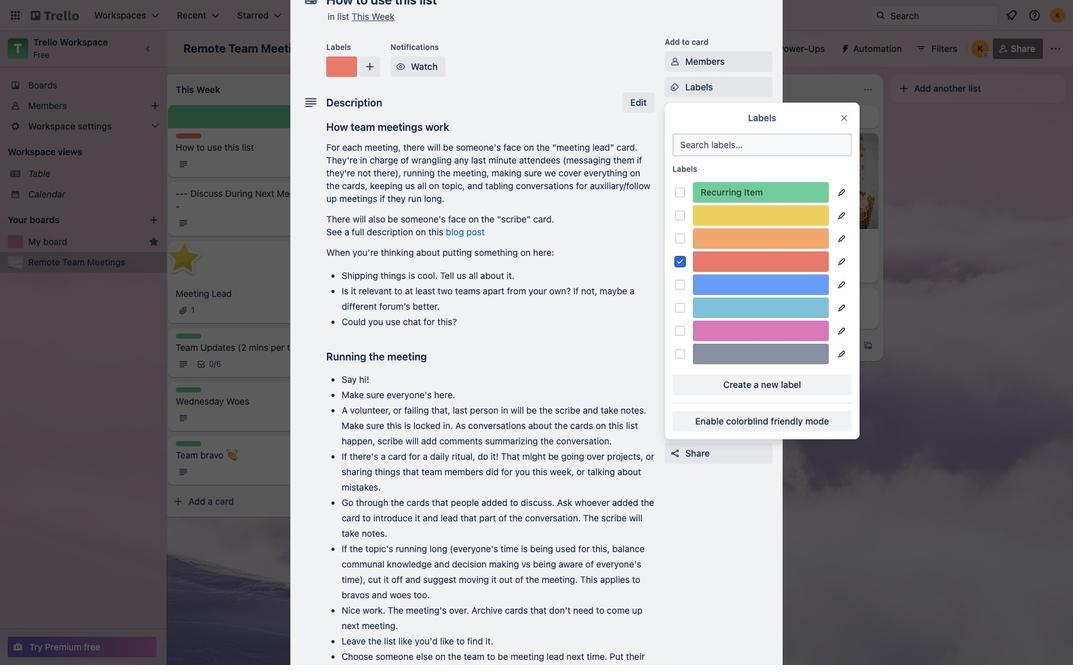 Task type: vqa. For each thing, say whether or not it's contained in the screenshot.
the right Jeremy Miller (jeremymiller198) image
no



Task type: locate. For each thing, give the bounding box(es) containing it.
2 vertical spatial the
[[388, 605, 404, 616]]

0 vertical spatial meeting.
[[542, 574, 578, 585]]

team down daily at the left bottom
[[422, 466, 442, 477]]

1 vertical spatial if
[[380, 193, 385, 204]]

team)
[[287, 342, 311, 353]]

1 vertical spatial everyone's
[[597, 559, 642, 570]]

projects,
[[608, 451, 644, 462]]

on up long.
[[429, 180, 440, 191]]

0 vertical spatial the
[[827, 235, 843, 246]]

create from template… image for the middle add a card button
[[863, 341, 874, 351]]

as
[[456, 420, 466, 431]]

0 vertical spatial in
[[328, 11, 335, 22]]

2 horizontal spatial in
[[501, 405, 509, 416]]

2 vertical spatial ups
[[735, 235, 752, 246]]

the
[[537, 142, 550, 153], [438, 167, 451, 178], [326, 180, 340, 191], [481, 214, 495, 224], [369, 351, 385, 362], [540, 405, 553, 416], [555, 420, 568, 431], [541, 436, 554, 446], [391, 497, 404, 508], [641, 497, 655, 508], [510, 512, 523, 523], [350, 543, 363, 554], [526, 574, 540, 585], [368, 636, 382, 647], [448, 651, 462, 662]]

calendar up labels link
[[661, 43, 698, 54]]

add button
[[686, 288, 733, 299]]

2 horizontal spatial color: red, title: none image
[[693, 251, 829, 272]]

workspace inside button
[[367, 43, 415, 54]]

each up after
[[443, 134, 463, 145]]

calendar for calendar power-up
[[661, 43, 698, 54]]

sm image
[[669, 55, 682, 68], [394, 60, 407, 73], [669, 339, 682, 351]]

calendar for calendar
[[28, 189, 65, 199]]

2 horizontal spatial add a card button
[[715, 336, 856, 356]]

or down 'going'
[[577, 466, 585, 477]]

item
[[745, 187, 763, 198]]

in up not
[[360, 155, 367, 165]]

remote inside remote work campaign: the scoop
[[722, 235, 754, 246]]

and inside create a new list for each meeting and move cards over after they are discussed ------>
[[358, 147, 373, 158]]

things down there's
[[375, 466, 401, 477]]

0 horizontal spatial it.
[[486, 636, 494, 647]]

1 horizontal spatial ups
[[735, 235, 752, 246]]

create for create a new list for each meeting and move cards over after they are discussed ------>
[[358, 134, 385, 145]]

attachment
[[686, 158, 735, 169]]

0 horizontal spatial members
[[28, 100, 67, 111]]

0 horizontal spatial someone's
[[401, 214, 446, 224]]

1 vertical spatial share
[[686, 448, 710, 459]]

notes. up topic's
[[362, 528, 388, 539]]

1 horizontal spatial take
[[601, 405, 619, 416]]

card left up
[[692, 37, 709, 47]]

sure
[[524, 167, 542, 178], [367, 389, 384, 400], [367, 420, 384, 431]]

1 vertical spatial power-ups
[[665, 217, 707, 226]]

last inside "say hi! make sure everyone's here. a volunteer, or failing that, last person in will be the scribe and take notes. make sure this is locked in. as conversations about the cards on this list happen, scribe will add comments summarizing the conversation. if there's a card for a daily ritual, do it! that might be going over projects, or sharing things that team members did for you this week, or talking about mistakes. go through the cards that people added to discuss. ask whoever added the card to introduce it and lead that part of the conversation. the scribe will take notes. if the topic's running long (everyone's time is being used for this, balance communal knowledge and decision making vs being aware of everyone's time), cut it off and suggest moving it out of the meeting. this applies to bravos and woes too. nice work. the meeting's over. archive cards that don't need to come up next meeting. leave the list like you'd like to find it. choose someone else on the team to be meeting lead next time. put their"
[[453, 405, 468, 416]]

ups up add power-ups
[[692, 217, 707, 226]]

about down projects,
[[618, 466, 642, 477]]

2 vertical spatial scribe
[[602, 512, 627, 523]]

in inside "say hi! make sure everyone's here. a volunteer, or failing that, last person in will be the scribe and take notes. make sure this is locked in. as conversations about the cards on this list happen, scribe will add comments summarizing the conversation. if there's a card for a daily ritual, do it! that might be going over projects, or sharing things that team members did for you this week, or talking about mistakes. go through the cards that people added to discuss. ask whoever added the card to introduce it and lead that part of the conversation. the scribe will take notes. if the topic's running long (everyone's time is being used for this, balance communal knowledge and decision making vs being aware of everyone's time), cut it off and suggest moving it out of the meeting. this applies to bravos and woes too. nice work. the meeting's over. archive cards that don't need to come up next meeting. leave the list like you'd like to find it. choose someone else on the team to be meeting lead next time. put their"
[[501, 405, 509, 416]]

add a card down the color: sky, title: none image on the top
[[735, 340, 781, 351]]

how for how team meetings work
[[326, 121, 348, 133]]

sure down attendees on the top of the page
[[524, 167, 542, 178]]

lead left the time.
[[547, 651, 564, 662]]

someone's
[[456, 142, 501, 153], [401, 214, 446, 224]]

webinar post-mortem link
[[722, 293, 871, 306]]

primary element
[[0, 0, 1074, 31]]

1 horizontal spatial you
[[515, 466, 530, 477]]

create for create
[[379, 10, 408, 21]]

0 horizontal spatial workspace
[[8, 146, 56, 157]]

it left out at the bottom left of the page
[[492, 574, 497, 585]]

calendar inside calendar link
[[28, 189, 65, 199]]

1 vertical spatial add a card
[[735, 340, 781, 351]]

that
[[501, 451, 520, 462]]

1 vertical spatial members link
[[0, 96, 167, 116]]

1 horizontal spatial new
[[762, 379, 779, 390]]

remote inside remote team meetings "link"
[[28, 257, 60, 267]]

us right tell
[[457, 270, 467, 281]]

if up communal
[[342, 543, 347, 554]]

sm image inside labels link
[[669, 81, 682, 94]]

list
[[337, 11, 349, 22], [969, 83, 982, 94], [415, 134, 427, 145], [242, 142, 254, 153], [626, 420, 638, 431], [384, 636, 396, 647]]

take down 'go'
[[342, 528, 359, 539]]

remote up scoop
[[722, 235, 754, 246]]

you down might
[[515, 466, 530, 477]]

t link
[[8, 38, 28, 59]]

over up talking on the bottom of page
[[587, 451, 605, 462]]

they're
[[326, 155, 358, 165]]

1 vertical spatial this
[[581, 574, 598, 585]]

0 horizontal spatial remote team meetings
[[28, 257, 125, 267]]

meeting inside create a new list for each meeting and move cards over after they are discussed ------>
[[465, 134, 499, 145]]

3 sm image from the top
[[669, 390, 682, 403]]

if inside the shipping things is cool. tell us all about it. is it relevant to at least two teams apart from your own? if not, maybe a different forum's better. could you use chat for this?
[[574, 285, 579, 296]]

2 vertical spatial team
[[464, 651, 485, 662]]

use up discuss
[[207, 142, 222, 153]]

if down keeping
[[380, 193, 385, 204]]

meeting inside "say hi! make sure everyone's here. a volunteer, or failing that, last person in will be the scribe and take notes. make sure this is locked in. as conversations about the cards on this list happen, scribe will add comments summarizing the conversation. if there's a card for a daily ritual, do it! that might be going over projects, or sharing things that team members did for you this week, or talking about mistakes. go through the cards that people added to discuss. ask whoever added the card to introduce it and lead that part of the conversation. the scribe will take notes. if the topic's running long (everyone's time is being used for this, balance communal knowledge and decision making vs being aware of everyone's time), cut it off and suggest moving it out of the meeting. this applies to bravos and woes too. nice work. the meeting's over. archive cards that don't need to come up next meeting. leave the list like you'd like to find it. choose someone else on the team to be meeting lead next time. put their"
[[511, 651, 544, 662]]

they left are
[[468, 147, 486, 158]]

card. inside for each meeting, there will be someone's face on the "meeting lead" card. they're in charge of wrangling any last minute attendees (messaging them if they're not there), running the meeting, making sure we cover everything on the cards, keeping us all on topic, and tabling conversations for auxiliary/follow up meetings if they run long.
[[617, 142, 638, 153]]

time),
[[342, 574, 366, 585]]

remote inside remote team meetings text box
[[183, 42, 226, 55]]

sm image inside make template 'link'
[[669, 390, 682, 403]]

meeting, down any
[[453, 167, 489, 178]]

running inside for each meeting, there will be someone's face on the "meeting lead" card. they're in charge of wrangling any last minute attendees (messaging them if they're not there), running the meeting, making sure we cover everything on the cards, keeping us all on topic, and tabling conversations for auxiliary/follow up meetings if they run long.
[[404, 167, 435, 178]]

sm image for make template
[[669, 390, 682, 403]]

0 vertical spatial us
[[405, 180, 415, 191]]

calendar inside calendar power-up link
[[661, 43, 698, 54]]

1 horizontal spatial automation
[[854, 43, 902, 54]]

--- discuss during next meeting -- - link
[[176, 187, 325, 213]]

running inside "say hi! make sure everyone's here. a volunteer, or failing that, last person in will be the scribe and take notes. make sure this is locked in. as conversations about the cards on this list happen, scribe will add comments summarizing the conversation. if there's a card for a daily ritual, do it! that might be going over projects, or sharing things that team members did for you this week, or talking about mistakes. go through the cards that people added to discuss. ask whoever added the card to introduce it and lead that part of the conversation. the scribe will take notes. if the topic's running long (everyone's time is being used for this, balance communal knowledge and decision making vs being aware of everyone's time), cut it off and suggest moving it out of the meeting. this applies to bravos and woes too. nice work. the meeting's over. archive cards that don't need to come up next meeting. leave the list like you'd like to find it. choose someone else on the team to be meeting lead next time. put their"
[[396, 543, 427, 554]]

for
[[326, 142, 340, 153]]

new inside create a new label button
[[762, 379, 779, 390]]

4 sm image from the top
[[669, 421, 682, 434]]

meetings inside "link"
[[87, 257, 125, 267]]

be inside for each meeting, there will be someone's face on the "meeting lead" card. they're in charge of wrangling any last minute attendees (messaging them if they're not there), running the meeting, making sure we cover everything on the cards, keeping us all on topic, and tabling conversations for auxiliary/follow up meetings if they run long.
[[443, 142, 454, 153]]

1 vertical spatial making
[[489, 559, 519, 570]]

meetings inside for each meeting, there will be someone's face on the "meeting lead" card. they're in charge of wrangling any last minute attendees (messaging them if they're not there), running the meeting, making sure we cover everything on the cards, keeping us all on topic, and tabling conversations for auxiliary/follow up meetings if they run long.
[[339, 193, 378, 204]]

it. inside the shipping things is cool. tell us all about it. is it relevant to at least two teams apart from your own? if not, maybe a different forum's better. could you use chat for this?
[[507, 270, 515, 281]]

color: sky, title: none image
[[693, 298, 829, 318]]

0 vertical spatial create from template… image
[[499, 189, 509, 199]]

discuss.
[[521, 497, 555, 508]]

be inside there will also be someone's face on the "scribe" card. see a full description on this blog post
[[388, 214, 398, 224]]

trello workspace free
[[33, 37, 108, 60]]

2 vertical spatial in
[[501, 405, 509, 416]]

0 vertical spatial new
[[395, 134, 412, 145]]

use inside the shipping things is cool. tell us all about it. is it relevant to at least two teams apart from your own? if not, maybe a different forum's better. could you use chat for this?
[[386, 316, 401, 327]]

meeting
[[277, 188, 311, 199], [176, 288, 209, 299]]

dates
[[686, 133, 710, 144]]

1 horizontal spatial it.
[[507, 270, 515, 281]]

putting
[[443, 247, 472, 258]]

0 horizontal spatial each
[[342, 142, 363, 153]]

search image
[[876, 10, 886, 21]]

all up teams at left top
[[469, 270, 478, 281]]

last
[[472, 155, 486, 165], [453, 405, 468, 416]]

2 vertical spatial add a card button
[[168, 491, 309, 512]]

create from template… image
[[681, 343, 691, 353]]

full
[[352, 226, 365, 237]]

on
[[524, 142, 534, 153], [630, 167, 641, 178], [429, 180, 440, 191], [469, 214, 479, 224], [609, 224, 620, 235], [416, 226, 426, 237], [521, 247, 531, 258], [596, 420, 606, 431], [436, 651, 446, 662]]

share button down "0 notifications" icon
[[993, 38, 1044, 59]]

0 vertical spatial sure
[[524, 167, 542, 178]]

lead
[[441, 512, 458, 523], [547, 651, 564, 662]]

up
[[730, 43, 742, 54]]

sm image inside members link
[[669, 55, 682, 68]]

1 vertical spatial it.
[[486, 636, 494, 647]]

over up >
[[426, 147, 444, 158]]

like right you'd in the left of the page
[[440, 636, 454, 647]]

things inside the shipping things is cool. tell us all about it. is it relevant to at least two teams apart from your own? if not, maybe a different forum's better. could you use chat for this?
[[381, 270, 406, 281]]

decision
[[452, 559, 487, 570]]

0 vertical spatial someone's
[[456, 142, 501, 153]]

of inside for each meeting, there will be someone's face on the "meeting lead" card. they're in charge of wrangling any last minute attendees (messaging them if they're not there), running the meeting, making sure we cover everything on the cards, keeping us all on topic, and tabling conversations for auxiliary/follow up meetings if they run long.
[[401, 155, 409, 165]]

last inside for each meeting, there will be someone's face on the "meeting lead" card. they're in charge of wrangling any last minute attendees (messaging them if they're not there), running the meeting, making sure we cover everything on the cards, keeping us all on topic, and tabling conversations for auxiliary/follow up meetings if they run long.
[[472, 155, 486, 165]]

time
[[501, 543, 519, 554]]

share for share button to the top
[[1011, 43, 1036, 54]]

of right part
[[499, 512, 507, 523]]

meeting. down work.
[[362, 620, 398, 631]]

kendallparks02 (kendallparks02) image
[[1051, 8, 1066, 23]]

1 horizontal spatial like
[[440, 636, 454, 647]]

calendar down table
[[28, 189, 65, 199]]

0 horizontal spatial add a card button
[[168, 491, 309, 512]]

each up they're
[[342, 142, 363, 153]]

card. up them
[[617, 142, 638, 153]]

all
[[418, 180, 427, 191], [469, 270, 478, 281]]

custom
[[686, 184, 719, 195]]

add up the 'copy' link
[[735, 340, 752, 351]]

is inside the shipping things is cool. tell us all about it. is it relevant to at least two teams apart from your own? if not, maybe a different forum's better. could you use chat for this?
[[409, 270, 415, 281]]

show menu image
[[1050, 42, 1063, 55]]

remote for "remote work campaign: the scoop" link
[[722, 235, 754, 246]]

power-ups inside button
[[779, 43, 826, 54]]

1 vertical spatial automation
[[665, 268, 709, 278]]

1 horizontal spatial how
[[326, 121, 348, 133]]

is up at
[[409, 270, 415, 281]]

things
[[381, 270, 406, 281], [375, 466, 401, 477]]

need
[[573, 605, 594, 616]]

sure up volunteer, at the left of the page
[[367, 389, 384, 400]]

labels
[[326, 42, 351, 52], [686, 81, 713, 92], [749, 112, 777, 123], [673, 164, 698, 174]]

scribe up there's
[[378, 436, 403, 446]]

1 vertical spatial remote
[[722, 235, 754, 246]]

sm image left make template at the right bottom
[[669, 390, 682, 403]]

used
[[556, 543, 576, 554]]

automation
[[854, 43, 902, 54], [665, 268, 709, 278]]

or left failing
[[393, 405, 402, 416]]

color: red, title: none image
[[326, 56, 357, 77], [176, 133, 201, 139], [693, 251, 829, 272]]

edit button
[[623, 92, 655, 113]]

everyone's up failing
[[387, 389, 432, 400]]

color: green, title: "recurring item" element up team bravo 👏
[[176, 441, 201, 446]]

0 vertical spatial team
[[351, 121, 375, 133]]

sm image inside archive link
[[669, 421, 682, 434]]

color: green, title: "recurring item" element
[[693, 182, 829, 203], [176, 334, 201, 339], [176, 387, 201, 393], [176, 441, 201, 446]]

0 horizontal spatial over
[[426, 147, 444, 158]]

board
[[43, 236, 67, 247]]

it.
[[507, 270, 515, 281], [486, 636, 494, 647]]

team down description
[[351, 121, 375, 133]]

0 vertical spatial up
[[326, 193, 337, 204]]

0 horizontal spatial us
[[405, 180, 415, 191]]

you're
[[353, 247, 379, 258]]

campaign
[[614, 111, 654, 122]]

1 vertical spatial create
[[358, 134, 385, 145]]

last right any
[[472, 155, 486, 165]]

ups left automation 'button' on the right of page
[[809, 43, 826, 54]]

1 horizontal spatial meeting,
[[453, 167, 489, 178]]

ups up scoop
[[735, 235, 752, 246]]

0 vertical spatial you
[[369, 316, 384, 327]]

color: red, title: none image up how to use this list
[[176, 133, 201, 139]]

share button
[[993, 38, 1044, 59], [665, 443, 773, 464]]

color: pink, title: none image
[[693, 321, 829, 341]]

1 horizontal spatial 1
[[756, 265, 759, 275]]

like
[[399, 636, 413, 647], [440, 636, 454, 647]]

0 vertical spatial is
[[409, 270, 415, 281]]

enable colorblind friendly mode
[[696, 416, 830, 427]]

0 horizontal spatial or
[[393, 405, 402, 416]]

sm image
[[669, 81, 682, 94], [669, 364, 682, 377], [669, 390, 682, 403], [669, 421, 682, 434]]

0 horizontal spatial this
[[352, 11, 369, 22]]

1 horizontal spatial the
[[583, 512, 599, 523]]

0 vertical spatial card.
[[617, 142, 638, 153]]

color: green, title: "recurring item" element for team updates (2 mins per team)
[[176, 334, 201, 339]]

sm image inside the 'copy' link
[[669, 364, 682, 377]]

make down copy at the bottom right
[[686, 391, 708, 402]]

will up wrangling at the top left of the page
[[428, 142, 441, 153]]

launch
[[752, 111, 782, 122]]

0 vertical spatial notes.
[[621, 405, 647, 416]]

they
[[468, 147, 486, 158], [388, 193, 406, 204]]

webinar post-mortem
[[722, 294, 813, 305]]

conversations inside for each meeting, there will be someone's face on the "meeting lead" card. they're in charge of wrangling any last minute attendees (messaging them if they're not there), running the meeting, making sure we cover everything on the cards, keeping us all on topic, and tabling conversations for auxiliary/follow up meetings if they run long.
[[516, 180, 574, 191]]

new for label
[[762, 379, 779, 390]]

Search field
[[886, 6, 999, 25]]

0 vertical spatial remote
[[183, 42, 226, 55]]

everyone's up applies
[[597, 559, 642, 570]]

wednesday woes
[[176, 396, 249, 407]]

1 horizontal spatial they
[[468, 147, 486, 158]]

for left this,
[[579, 543, 590, 554]]

a down the color: sky, title: none image on the top
[[754, 340, 759, 351]]

0 vertical spatial use
[[207, 142, 222, 153]]

remote for remote team meetings "link"
[[28, 257, 60, 267]]

2 vertical spatial or
[[577, 466, 585, 477]]

color: yellow, title: none image
[[693, 205, 829, 226]]

sm image left copy at the bottom right
[[669, 364, 682, 377]]

create from template… image
[[499, 189, 509, 199], [863, 341, 874, 351]]

0 vertical spatial members link
[[665, 51, 773, 72]]

members link up labels link
[[665, 51, 773, 72]]

0 vertical spatial next
[[342, 620, 360, 631]]

thinking
[[381, 247, 414, 258]]

1 sm image from the top
[[669, 81, 682, 94]]

for inside the shipping things is cool. tell us all about it. is it relevant to at least two teams apart from your own? if not, maybe a different forum's better. could you use chat for this?
[[424, 316, 435, 327]]

0 horizontal spatial they
[[388, 193, 406, 204]]

of down there
[[401, 155, 409, 165]]

1 horizontal spatial face
[[504, 142, 522, 153]]

share down archive link
[[686, 448, 710, 459]]

workspace for workspace visible
[[367, 43, 415, 54]]

2 vertical spatial remote
[[28, 257, 60, 267]]

add a card button down >
[[350, 183, 491, 204]]

webinar
[[722, 294, 756, 305]]

over inside create a new list for each meeting and move cards over after they are discussed ------>
[[426, 147, 444, 158]]

us inside for each meeting, there will be someone's face on the "meeting lead" card. they're in charge of wrangling any last minute attendees (messaging them if they're not there), running the meeting, making sure we cover everything on the cards, keeping us all on topic, and tabling conversations for auxiliary/follow up meetings if they run long.
[[405, 180, 415, 191]]

takeaways
[[585, 296, 629, 307]]

0 vertical spatial meeting
[[465, 134, 499, 145]]

about
[[417, 247, 440, 258], [481, 270, 504, 281], [529, 420, 552, 431], [618, 466, 642, 477]]

that
[[403, 466, 419, 477], [432, 497, 449, 508], [461, 512, 477, 523], [531, 605, 547, 616]]

team down find
[[464, 651, 485, 662]]

you inside "say hi! make sure everyone's here. a volunteer, or failing that, last person in will be the scribe and take notes. make sure this is locked in. as conversations about the cards on this list happen, scribe will add comments summarizing the conversation. if there's a card for a daily ritual, do it! that might be going over projects, or sharing things that team members did for you this week, or talking about mistakes. go through the cards that people added to discuss. ask whoever added the card to introduce it and lead that part of the conversation. the scribe will take notes. if the topic's running long (everyone's time is being used for this, balance communal knowledge and decision making vs being aware of everyone's time), cut it off and suggest moving it out of the meeting. this applies to bravos and woes too. nice work. the meeting's over. archive cards that don't need to come up next meeting. leave the list like you'd like to find it. choose someone else on the team to be meeting lead next time. put their"
[[515, 466, 530, 477]]

on up talking on the bottom of page
[[596, 420, 606, 431]]

1 vertical spatial ups
[[692, 217, 707, 226]]

1 vertical spatial archive
[[472, 605, 503, 616]]

0 vertical spatial last
[[472, 155, 486, 165]]

lead down people
[[441, 512, 458, 523]]

0 vertical spatial it.
[[507, 270, 515, 281]]

conversations inside "say hi! make sure everyone's here. a volunteer, or failing that, last person in will be the scribe and take notes. make sure this is locked in. as conversations about the cards on this list happen, scribe will add comments summarizing the conversation. if there's a card for a daily ritual, do it! that might be going over projects, or sharing things that team members did for you this week, or talking about mistakes. go through the cards that people added to discuss. ask whoever added the card to introduce it and lead that part of the conversation. the scribe will take notes. if the topic's running long (everyone's time is being used for this, balance communal knowledge and decision making vs being aware of everyone's time), cut it off and suggest moving it out of the meeting. this applies to bravos and woes too. nice work. the meeting's over. archive cards that don't need to come up next meeting. leave the list like you'd like to find it. choose someone else on the team to be meeting lead next time. put their"
[[468, 420, 526, 431]]

1 horizontal spatial members link
[[665, 51, 773, 72]]

in up the star or unstar board icon
[[328, 11, 335, 22]]

summarizing
[[485, 436, 538, 446]]

meetings inside text box
[[261, 42, 312, 55]]

0 vertical spatial over
[[426, 147, 444, 158]]

workspace up watch button
[[367, 43, 415, 54]]

if left there's
[[342, 451, 347, 462]]

list up someone
[[384, 636, 396, 647]]

running
[[326, 351, 367, 362]]

next left the time.
[[567, 651, 585, 662]]

for inside for each meeting, there will be someone's face on the "meeting lead" card. they're in charge of wrangling any last minute attendees (messaging them if they're not there), running the meeting, making sure we cover everything on the cards, keeping us all on topic, and tabling conversations for auxiliary/follow up meetings if they run long.
[[576, 180, 588, 191]]

how inside how to use this list link
[[176, 142, 194, 153]]

the inside there will also be someone's face on the "scribe" card. see a full description on this blog post
[[481, 214, 495, 224]]

1 horizontal spatial or
[[577, 466, 585, 477]]

on inside brief discussion on artificial harmony
[[609, 224, 620, 235]]

on left artificial
[[609, 224, 620, 235]]

that left people
[[432, 497, 449, 508]]

how up for
[[326, 121, 348, 133]]

sm image down actions
[[669, 339, 682, 351]]

1 vertical spatial conversations
[[468, 420, 526, 431]]

2 sm image from the top
[[669, 364, 682, 377]]

nice
[[342, 605, 361, 616]]

artificial
[[622, 224, 656, 235]]

making inside for each meeting, there will be someone's face on the "meeting lead" card. they're in charge of wrangling any last minute attendees (messaging them if they're not there), running the meeting, making sure we cover everything on the cards, keeping us all on topic, and tabling conversations for auxiliary/follow up meetings if they run long.
[[492, 167, 522, 178]]

your boards with 2 items element
[[8, 212, 130, 228]]

1 added from the left
[[482, 497, 508, 508]]

create up template
[[724, 379, 752, 390]]

someone
[[376, 651, 414, 662]]

description
[[367, 226, 413, 237]]

will
[[428, 142, 441, 153], [353, 214, 366, 224], [511, 405, 524, 416], [406, 436, 419, 446], [630, 512, 643, 523]]

team bravo 👏 link
[[176, 449, 325, 462]]

0 horizontal spatial take
[[342, 528, 359, 539]]

power- inside button
[[779, 43, 809, 54]]

premium
[[45, 641, 82, 652]]

how
[[326, 121, 348, 133], [176, 142, 194, 153]]

someone's inside there will also be someone's face on the "scribe" card. see a full description on this blog post
[[401, 214, 446, 224]]

share left show menu icon
[[1011, 43, 1036, 54]]

add a card button
[[350, 183, 491, 204], [715, 336, 856, 356], [168, 491, 309, 512]]

1 horizontal spatial add a card
[[371, 188, 416, 199]]

meeting
[[465, 134, 499, 145], [387, 351, 427, 362], [511, 651, 544, 662]]

face inside for each meeting, there will be someone's face on the "meeting lead" card. they're in charge of wrangling any last minute attendees (messaging them if they're not there), running the meeting, making sure we cover everything on the cards, keeping us all on topic, and tabling conversations for auxiliary/follow up meetings if they run long.
[[504, 142, 522, 153]]

labels down calendar power-up link
[[686, 81, 713, 92]]

meeting inside meeting lead link
[[176, 288, 209, 299]]

a inside there will also be someone's face on the "scribe" card. see a full description on this blog post
[[345, 226, 349, 237]]

going
[[561, 451, 585, 462]]

kendallparks02 (kendallparks02) image
[[972, 40, 990, 58]]

for down better.
[[424, 316, 435, 327]]

remote team meetings inside remote team meetings text box
[[183, 42, 312, 55]]

this
[[225, 142, 240, 153], [429, 226, 444, 237], [387, 420, 402, 431], [609, 420, 624, 431], [533, 466, 548, 477]]

0 horizontal spatial lead
[[441, 512, 458, 523]]

this inside "say hi! make sure everyone's here. a volunteer, or failing that, last person in will be the scribe and take notes. make sure this is locked in. as conversations about the cards on this list happen, scribe will add comments summarizing the conversation. if there's a card for a daily ritual, do it! that might be going over projects, or sharing things that team members did for you this week, or talking about mistakes. go through the cards that people added to discuss. ask whoever added the card to introduce it and lead that part of the conversation. the scribe will take notes. if the topic's running long (everyone's time is being used for this, balance communal knowledge and decision making vs being aware of everyone's time), cut it off and suggest moving it out of the meeting. this applies to bravos and woes too. nice work. the meeting's over. archive cards that don't need to come up next meeting. leave the list like you'd like to find it. choose someone else on the team to be meeting lead next time. put their"
[[581, 574, 598, 585]]

person
[[470, 405, 499, 416]]

open information menu image
[[1029, 9, 1042, 22]]

create inside create a new list for each meeting and move cards over after they are discussed ------>
[[358, 134, 385, 145]]

t
[[14, 41, 22, 56]]

0 horizontal spatial calendar
[[28, 189, 65, 199]]

color: orange, title: none image
[[693, 228, 829, 249]]

create inside primary element
[[379, 10, 408, 21]]

sm image inside 'move' link
[[669, 339, 682, 351]]

0 vertical spatial being
[[530, 543, 554, 554]]

chat
[[403, 316, 421, 327]]

close popover image
[[840, 113, 850, 123]]

you'd
[[415, 636, 438, 647]]

for inside create a new list for each meeting and move cards over after they are discussed ------>
[[429, 134, 441, 145]]

1 horizontal spatial members
[[686, 56, 725, 67]]

least
[[416, 285, 435, 296]]

sm image inside watch button
[[394, 60, 407, 73]]

discussion
[[562, 224, 607, 235]]

1 horizontal spatial someone's
[[456, 142, 501, 153]]

meeting, up charge
[[365, 142, 401, 153]]

make inside 'link'
[[686, 391, 708, 402]]

1 horizontal spatial next
[[567, 651, 585, 662]]

is down failing
[[404, 420, 411, 431]]

mistakes.
[[342, 482, 381, 493]]

workspace visible button
[[344, 38, 452, 59]]

update
[[656, 111, 685, 122]]

will inside for each meeting, there will be someone's face on the "meeting lead" card. they're in charge of wrangling any last minute attendees (messaging them if they're not there), running the meeting, making sure we cover everything on the cards, keeping us all on topic, and tabling conversations for auxiliary/follow up meetings if they run long.
[[428, 142, 441, 153]]

power- up labels link
[[701, 43, 730, 54]]

there
[[326, 214, 351, 224]]

this down might
[[533, 466, 548, 477]]

making up out at the bottom left of the page
[[489, 559, 519, 570]]

someone's up any
[[456, 142, 501, 153]]

everyone's
[[387, 389, 432, 400], [597, 559, 642, 570]]

👏
[[226, 450, 238, 461]]

members for the left members link
[[28, 100, 67, 111]]

0 vertical spatial or
[[393, 405, 402, 416]]

from
[[507, 285, 526, 296]]

meeting lead link
[[176, 287, 325, 300]]

0 vertical spatial create
[[379, 10, 408, 21]]

find
[[467, 636, 483, 647]]

members link down boards
[[0, 96, 167, 116]]

color: green, title: "recurring item" element for wednesday woes
[[176, 387, 201, 393]]

things inside "say hi! make sure everyone's here. a volunteer, or failing that, last person in will be the scribe and take notes. make sure this is locked in. as conversations about the cards on this list happen, scribe will add comments summarizing the conversation. if there's a card for a daily ritual, do it! that might be going over projects, or sharing things that team members did for you this week, or talking about mistakes. go through the cards that people added to discuss. ask whoever added the card to introduce it and lead that part of the conversation. the scribe will take notes. if the topic's running long (everyone's time is being used for this, balance communal knowledge and decision making vs being aware of everyone's time), cut it off and suggest moving it out of the meeting. this applies to bravos and woes too. nice work. the meeting's over. archive cards that don't need to come up next meeting. leave the list like you'd like to find it. choose someone else on the team to be meeting lead next time. put their"
[[375, 466, 401, 477]]

the down woes
[[388, 605, 404, 616]]

members link
[[665, 51, 773, 72], [0, 96, 167, 116]]

1 horizontal spatial add a card button
[[350, 183, 491, 204]]

forum's
[[380, 301, 410, 312]]

0 horizontal spatial new
[[395, 134, 412, 145]]

or
[[393, 405, 402, 416], [646, 451, 655, 462], [577, 466, 585, 477]]

about up apart
[[481, 270, 504, 281]]

workspace right the trello
[[60, 37, 108, 47]]

0 vertical spatial if
[[637, 155, 643, 165]]

up inside for each meeting, there will be someone's face on the "meeting lead" card. they're in charge of wrangling any last minute attendees (messaging them if they're not there), running the meeting, making sure we cover everything on the cards, keeping us all on topic, and tabling conversations for auxiliary/follow up meetings if they run long.
[[326, 193, 337, 204]]

sm image for copy
[[669, 364, 682, 377]]

None text field
[[320, 0, 743, 12]]

new left label
[[762, 379, 779, 390]]

take up projects,
[[601, 405, 619, 416]]

new inside create a new list for each meeting and move cards over after they are discussed ------>
[[395, 134, 412, 145]]

0 vertical spatial all
[[418, 180, 427, 191]]

will left add
[[406, 436, 419, 446]]



Task type: describe. For each thing, give the bounding box(es) containing it.
1 horizontal spatial if
[[637, 155, 643, 165]]

make down the say
[[342, 389, 364, 400]]

1 vertical spatial the
[[583, 512, 599, 523]]

friendly
[[771, 416, 803, 427]]

about inside the shipping things is cool. tell us all about it. is it relevant to at least two teams apart from your own? if not, maybe a different forum's better. could you use chat for this?
[[481, 270, 504, 281]]

it. inside "say hi! make sure everyone's here. a volunteer, or failing that, last person in will be the scribe and take notes. make sure this is locked in. as conversations about the cards on this list happen, scribe will add comments summarizing the conversation. if there's a card for a daily ritual, do it! that might be going over projects, or sharing things that team members did for you this week, or talking about mistakes. go through the cards that people added to discuss. ask whoever added the card to introduce it and lead that part of the conversation. the scribe will take notes. if the topic's running long (everyone's time is being used for this, balance communal knowledge and decision making vs being aware of everyone's time), cut it off and suggest moving it out of the meeting. this applies to bravos and woes too. nice work. the meeting's over. archive cards that don't need to come up next meeting. leave the list like you'd like to find it. choose someone else on the team to be meeting lead next time. put their"
[[486, 636, 494, 647]]

star or unstar board image
[[326, 44, 337, 54]]

shipping
[[342, 270, 378, 281]]

create a new list for each meeting and move cards over after they are discussed ------> link
[[358, 133, 507, 172]]

starred icon image
[[149, 237, 159, 247]]

power-ups button
[[753, 38, 833, 59]]

archive inside "say hi! make sure everyone's here. a volunteer, or failing that, last person in will be the scribe and take notes. make sure this is locked in. as conversations about the cards on this list happen, scribe will add comments summarizing the conversation. if there's a card for a daily ritual, do it! that might be going over projects, or sharing things that team members did for you this week, or talking about mistakes. go through the cards that people added to discuss. ask whoever added the card to introduce it and lead that part of the conversation. the scribe will take notes. if the topic's running long (everyone's time is being used for this, balance communal knowledge and decision making vs being aware of everyone's time), cut it off and suggest moving it out of the meeting. this applies to bravos and woes too. nice work. the meeting's over. archive cards that don't need to come up next meeting. leave the list like you'd like to find it. choose someone else on the team to be meeting lead next time. put their"
[[472, 605, 503, 616]]

0 horizontal spatial everyone's
[[387, 389, 432, 400]]

template
[[711, 391, 748, 402]]

2 vertical spatial if
[[342, 543, 347, 554]]

1 vertical spatial sure
[[367, 389, 384, 400]]

wednesday
[[176, 396, 224, 407]]

0 horizontal spatial use
[[207, 142, 222, 153]]

1 vertical spatial next
[[567, 651, 585, 662]]

0 horizontal spatial automation
[[665, 268, 709, 278]]

nordic launch update
[[722, 111, 815, 122]]

make template
[[686, 391, 748, 402]]

woes
[[226, 396, 249, 407]]

and up suggest
[[434, 559, 450, 570]]

add down team bravo 👏
[[189, 496, 206, 507]]

hi!
[[359, 374, 369, 385]]

face inside there will also be someone's face on the "scribe" card. see a full description on this blog post
[[448, 214, 466, 224]]

2 vertical spatial sure
[[367, 420, 384, 431]]

share for share button to the left
[[686, 448, 710, 459]]

a down there),
[[390, 188, 395, 199]]

maybe
[[600, 285, 628, 296]]

two
[[438, 285, 453, 296]]

work.
[[363, 605, 386, 616]]

sm image for labels
[[669, 81, 682, 94]]

of right aware
[[586, 559, 594, 570]]

sm image for move
[[669, 339, 682, 351]]

mins
[[249, 342, 269, 353]]

will inside there will also be someone's face on the "scribe" card. see a full description on this blog post
[[353, 214, 366, 224]]

not
[[358, 167, 371, 178]]

they inside for each meeting, there will be someone's face on the "meeting lead" card. they're in charge of wrangling any last minute attendees (messaging them if they're not there), running the meeting, making sure we cover everything on the cards, keeping us all on topic, and tabling conversations for auxiliary/follow up meetings if they run long.
[[388, 193, 406, 204]]

list inside button
[[969, 83, 982, 94]]

it inside the shipping things is cool. tell us all about it. is it relevant to at least two teams apart from your own? if not, maybe a different forum's better. could you use chat for this?
[[351, 285, 357, 296]]

moving
[[459, 574, 489, 585]]

members for right members link
[[686, 56, 725, 67]]

did
[[486, 466, 499, 477]]

2 like from the left
[[440, 636, 454, 647]]

add down custom
[[686, 235, 703, 246]]

add to card
[[665, 37, 709, 47]]

we
[[545, 167, 556, 178]]

0 vertical spatial share button
[[993, 38, 1044, 59]]

they inside create a new list for each meeting and move cards over after they are discussed ------>
[[468, 147, 486, 158]]

recurring
[[701, 187, 742, 198]]

on up 'when you're thinking about putting something on here:'
[[416, 226, 426, 237]]

a left daily at the left bottom
[[423, 451, 428, 462]]

in inside for each meeting, there will be someone's face on the "meeting lead" card. they're in charge of wrangling any last minute attendees (messaging them if they're not there), running the meeting, making sure we cover everything on the cards, keeping us all on topic, and tabling conversations for auxiliary/follow up meetings if they run long.
[[360, 155, 367, 165]]

card down the color: sky, title: none image on the top
[[762, 340, 781, 351]]

whoever
[[575, 497, 610, 508]]

that,
[[432, 405, 451, 416]]

sm image for watch
[[394, 60, 407, 73]]

workspace for workspace views
[[8, 146, 56, 157]]

copy
[[686, 365, 708, 376]]

filters button
[[913, 38, 962, 59]]

will up balance
[[630, 512, 643, 523]]

notifications
[[391, 42, 439, 52]]

1 vertical spatial is
[[404, 420, 411, 431]]

card. inside there will also be someone's face on the "scribe" card. see a full description on this blog post
[[534, 214, 555, 224]]

calendar power-up link
[[639, 38, 750, 59]]

1 vertical spatial if
[[342, 451, 347, 462]]

meeting inside --- discuss during next meeting -- -
[[277, 188, 311, 199]]

talking
[[588, 466, 615, 477]]

Board name text field
[[177, 38, 319, 59]]

0 vertical spatial scribe
[[555, 405, 581, 416]]

topic's
[[366, 543, 394, 554]]

and up 'going'
[[583, 405, 599, 416]]

and inside for each meeting, there will be someone's face on the "meeting lead" card. they're in charge of wrangling any last minute attendees (messaging them if they're not there), running the meeting, making sure we cover everything on the cards, keeping us all on topic, and tabling conversations for auxiliary/follow up meetings if they run long.
[[468, 180, 483, 191]]

add inside button
[[915, 83, 932, 94]]

sure inside for each meeting, there will be someone's face on the "meeting lead" card. they're in charge of wrangling any last minute attendees (messaging them if they're not there), running the meeting, making sure we cover everything on the cards, keeping us all on topic, and tabling conversations for auxiliary/follow up meetings if they run long.
[[524, 167, 542, 178]]

and up the long in the left bottom of the page
[[423, 512, 438, 523]]

else
[[416, 651, 433, 662]]

team inside text box
[[229, 42, 258, 55]]

make up happen,
[[342, 420, 364, 431]]

labels up custom
[[673, 164, 698, 174]]

it left off
[[384, 574, 389, 585]]

to inside the shipping things is cool. tell us all about it. is it relevant to at least two teams apart from your own? if not, maybe a different forum's better. could you use chat for this?
[[394, 285, 403, 296]]

influence
[[580, 283, 618, 294]]

power- down custom
[[665, 217, 692, 226]]

ritual,
[[452, 451, 475, 462]]

0 horizontal spatial notes.
[[362, 528, 388, 539]]

week
[[372, 11, 395, 22]]

watch
[[411, 61, 438, 72]]

list inside create a new list for each meeting and move cards over after they are discussed ------>
[[415, 134, 427, 145]]

week,
[[550, 466, 574, 477]]

1 vertical spatial color: red, title: none image
[[176, 133, 201, 139]]

custom fields
[[686, 184, 746, 195]]

on up 'post'
[[469, 214, 479, 224]]

2 vertical spatial is
[[521, 543, 528, 554]]

on left here:
[[521, 247, 531, 258]]

them
[[614, 155, 635, 165]]

2 horizontal spatial team
[[464, 651, 485, 662]]

0 horizontal spatial ups
[[692, 217, 707, 226]]

list left this week link
[[337, 11, 349, 22]]

add left up
[[665, 37, 680, 47]]

communal
[[342, 559, 385, 570]]

1 horizontal spatial lead
[[547, 651, 564, 662]]

0 vertical spatial 1
[[756, 265, 759, 275]]

you inside the shipping things is cool. tell us all about it. is it relevant to at least two teams apart from your own? if not, maybe a different forum's better. could you use chat for this?
[[369, 316, 384, 327]]

a right there's
[[381, 451, 386, 462]]

next
[[255, 188, 275, 199]]

0 horizontal spatial add a card
[[189, 496, 234, 507]]

sm image for archive
[[669, 421, 682, 434]]

on right else
[[436, 651, 446, 662]]

1 vertical spatial add a card button
[[715, 336, 856, 356]]

for left daily at the left bottom
[[409, 451, 421, 462]]

up inside "say hi! make sure everyone's here. a volunteer, or failing that, last person in will be the scribe and take notes. make sure this is locked in. as conversations about the cards on this list happen, scribe will add comments summarizing the conversation. if there's a card for a daily ritual, do it! that might be going over projects, or sharing things that team members did for you this week, or talking about mistakes. go through the cards that people added to discuss. ask whoever added the card to introduce it and lead that part of the conversation. the scribe will take notes. if the topic's running long (everyone's time is being used for this, balance communal knowledge and decision making vs being aware of everyone's time), cut it off and suggest moving it out of the meeting. this applies to bravos and woes too. nice work. the meeting's over. archive cards that don't need to come up next meeting. leave the list like you'd like to find it. choose someone else on the team to be meeting lead next time. put their"
[[633, 605, 643, 616]]

ups inside button
[[809, 43, 826, 54]]

color: black, title: none image
[[693, 344, 829, 364]]

cover
[[559, 167, 582, 178]]

on down them
[[630, 167, 641, 178]]

work
[[756, 235, 778, 246]]

over inside "say hi! make sure everyone's here. a volunteer, or failing that, last person in will be the scribe and take notes. make sure this is locked in. as conversations about the cards on this list happen, scribe will add comments summarizing the conversation. if there's a card for a daily ritual, do it! that might be going over projects, or sharing things that team members did for you this week, or talking about mistakes. go through the cards that people added to discuss. ask whoever added the card to introduce it and lead that part of the conversation. the scribe will take notes. if the topic's running long (everyone's time is being used for this, balance communal knowledge and decision making vs being aware of everyone's time), cut it off and suggest moving it out of the meeting. this applies to bravos and woes too. nice work. the meeting's over. archive cards that don't need to come up next meeting. leave the list like you'd like to find it. choose someone else on the team to be meeting lead next time. put their"
[[587, 451, 605, 462]]

"scribe"
[[497, 214, 531, 224]]

power- up scoop
[[705, 235, 735, 246]]

0 horizontal spatial scribe
[[378, 436, 403, 446]]

post-
[[759, 294, 781, 305]]

color: blue, title: none image
[[693, 275, 829, 295]]

edit
[[631, 97, 647, 108]]

add inside "button"
[[686, 288, 703, 299]]

create a new label
[[724, 379, 802, 390]]

color: green, title: "recurring item" element containing recurring item
[[693, 182, 829, 203]]

cards inside create a new list for each meeting and move cards over after they are discussed ------>
[[401, 147, 424, 158]]

card right there's
[[388, 451, 407, 462]]

keeping
[[370, 180, 403, 191]]

here.
[[434, 389, 455, 400]]

this inside there will also be someone's face on the "scribe" card. see a full description on this blog post
[[429, 226, 444, 237]]

card down 'go'
[[342, 512, 360, 523]]

workspace visible
[[367, 43, 444, 54]]

all inside for each meeting, there will be someone's face on the "meeting lead" card. they're in charge of wrangling any last minute attendees (messaging them if they're not there), running the meeting, making sure we cover everything on the cards, keeping us all on topic, and tabling conversations for auxiliary/follow up meetings if they run long.
[[418, 180, 427, 191]]

card down 👏
[[215, 496, 234, 507]]

a inside create a new list for each meeting and move cards over after they are discussed ------>
[[388, 134, 393, 145]]

1 vertical spatial conversation.
[[525, 512, 581, 523]]

put
[[610, 651, 624, 662]]

0 vertical spatial this
[[352, 11, 369, 22]]

add down there),
[[371, 188, 388, 199]]

meeting lead
[[176, 288, 232, 299]]

0 vertical spatial color: red, title: none image
[[326, 56, 357, 77]]

0 horizontal spatial members link
[[0, 96, 167, 116]]

teams
[[455, 285, 481, 296]]

applies
[[601, 574, 630, 585]]

about up might
[[529, 420, 552, 431]]

discuss
[[191, 188, 223, 199]]

all inside the shipping things is cool. tell us all about it. is it relevant to at least two teams apart from your own? if not, maybe a different forum's better. could you use chat for this?
[[469, 270, 478, 281]]

1 vertical spatial or
[[646, 451, 655, 462]]

not,
[[581, 285, 598, 296]]

0 horizontal spatial power-ups
[[665, 217, 707, 226]]

1 vertical spatial being
[[533, 559, 557, 570]]

Search labels… text field
[[673, 133, 852, 157]]

0 horizontal spatial the
[[388, 605, 404, 616]]

(2
[[238, 342, 247, 353]]

dates button
[[665, 128, 773, 149]]

will up summarizing
[[511, 405, 524, 416]]

0 horizontal spatial meeting,
[[365, 142, 401, 153]]

add board image
[[149, 215, 159, 225]]

happen,
[[342, 436, 375, 446]]

1 like from the left
[[399, 636, 413, 647]]

wrangling
[[412, 155, 452, 165]]

0 vertical spatial take
[[601, 405, 619, 416]]

0 horizontal spatial team
[[351, 121, 375, 133]]

sm image for members
[[669, 55, 682, 68]]

the inside remote work campaign: the scoop
[[827, 235, 843, 246]]

automation inside 'button'
[[854, 43, 902, 54]]

a inside the shipping things is cool. tell us all about it. is it relevant to at least two teams apart from your own? if not, maybe a different forum's better. could you use chat for this?
[[630, 285, 635, 296]]

1 vertical spatial team
[[422, 466, 442, 477]]

blog post link
[[446, 226, 485, 237]]

choose
[[342, 651, 373, 662]]

create from template… image for the topmost add a card button
[[499, 189, 509, 199]]

label
[[781, 379, 802, 390]]

this down volunteer, at the left of the page
[[387, 420, 402, 431]]

1 vertical spatial meeting
[[387, 351, 427, 362]]

create for create a new label
[[724, 379, 752, 390]]

long.
[[424, 193, 445, 204]]

out
[[499, 574, 513, 585]]

there's
[[350, 451, 379, 462]]

button
[[705, 288, 733, 299]]

views
[[58, 146, 82, 157]]

us inside the shipping things is cool. tell us all about it. is it relevant to at least two teams apart from your own? if not, maybe a different forum's better. could you use chat for this?
[[457, 270, 467, 281]]

0 vertical spatial add a card button
[[350, 183, 491, 204]]

labels up search labels… text box
[[749, 112, 777, 123]]

workspace inside trello workspace free
[[60, 37, 108, 47]]

my
[[28, 236, 41, 247]]

this up during
[[225, 142, 240, 153]]

add power-ups link
[[665, 231, 773, 251]]

0 vertical spatial lead
[[441, 512, 458, 523]]

1 horizontal spatial meetings
[[378, 121, 423, 133]]

people
[[451, 497, 479, 508]]

for right did
[[501, 466, 513, 477]]

vs
[[522, 559, 531, 570]]

that down locked
[[403, 466, 419, 477]]

2 added from the left
[[613, 497, 639, 508]]

copy link
[[665, 360, 773, 381]]

on up attendees on the top of the page
[[524, 142, 534, 153]]

something
[[475, 247, 518, 258]]

members
[[445, 466, 484, 477]]

how for how to use this list
[[176, 142, 194, 153]]

list up projects,
[[626, 420, 638, 431]]

new for list
[[395, 134, 412, 145]]

ask
[[557, 497, 573, 508]]

making inside "say hi! make sure everyone's here. a volunteer, or failing that, last person in will be the scribe and take notes. make sure this is locked in. as conversations about the cards on this list happen, scribe will add comments summarizing the conversation. if there's a card for a daily ritual, do it! that might be going over projects, or sharing things that team members did for you this week, or talking about mistakes. go through the cards that people added to discuss. ask whoever added the card to introduce it and lead that part of the conversation. the scribe will take notes. if the topic's running long (everyone's time is being used for this, balance communal knowledge and decision making vs being aware of everyone's time), cut it off and suggest moving it out of the meeting. this applies to bravos and woes too. nice work. the meeting's over. archive cards that don't need to come up next meeting. leave the list like you'd like to find it. choose someone else on the team to be meeting lead next time. put their"
[[489, 559, 519, 570]]

through
[[356, 497, 389, 508]]

try
[[30, 641, 43, 652]]

over.
[[449, 605, 469, 616]]

team inside "link"
[[62, 257, 85, 267]]

1 horizontal spatial archive
[[686, 422, 718, 433]]

per
[[271, 342, 285, 353]]

and down cut
[[372, 589, 388, 600]]

someone's inside for each meeting, there will be someone's face on the "meeting lead" card. they're in charge of wrangling any last minute attendees (messaging them if they're not there), running the meeting, making sure we cover everything on the cards, keeping us all on topic, and tabling conversations for auxiliary/follow up meetings if they run long.
[[456, 142, 501, 153]]

1 vertical spatial 1
[[191, 305, 195, 315]]

move link
[[665, 335, 773, 355]]

create a new label button
[[673, 375, 852, 395]]

of right out at the bottom left of the page
[[515, 574, 524, 585]]

each inside create a new list for each meeting and move cards over after they are discussed ------>
[[443, 134, 463, 145]]

0
[[209, 359, 214, 369]]

team updates (2 mins per team) link
[[176, 341, 325, 354]]

a down bravo
[[208, 496, 213, 507]]

1 vertical spatial take
[[342, 528, 359, 539]]

0 horizontal spatial share button
[[665, 443, 773, 464]]

list up during
[[242, 142, 254, 153]]

a inside button
[[754, 379, 759, 390]]

each inside for each meeting, there will be someone's face on the "meeting lead" card. they're in charge of wrangling any last minute attendees (messaging them if they're not there), running the meeting, making sure we cover everything on the cards, keeping us all on topic, and tabling conversations for auxiliary/follow up meetings if they run long.
[[342, 142, 363, 153]]

about up the cool.
[[417, 247, 440, 258]]

table
[[28, 168, 50, 179]]

0 notifications image
[[1004, 8, 1020, 23]]

create button
[[372, 5, 415, 26]]

that left don't
[[531, 605, 547, 616]]

1 horizontal spatial meeting.
[[542, 574, 578, 585]]

recurring item
[[701, 187, 763, 198]]

that down people
[[461, 512, 477, 523]]

workspace navigation collapse icon image
[[140, 40, 158, 58]]

remote team meetings inside remote team meetings "link"
[[28, 257, 125, 267]]

labels down the in list this week
[[326, 42, 351, 52]]

time.
[[587, 651, 608, 662]]

card down there),
[[397, 188, 416, 199]]

and down knowledge
[[406, 574, 421, 585]]

charge
[[370, 155, 398, 165]]

1 vertical spatial meeting.
[[362, 620, 398, 631]]

mortem
[[781, 294, 813, 305]]

it right introduce
[[415, 512, 421, 523]]

0 vertical spatial conversation.
[[557, 436, 612, 446]]

scoop
[[722, 248, 749, 259]]

this up projects,
[[609, 420, 624, 431]]

color: green, title: "recurring item" element for team bravo 👏
[[176, 441, 201, 446]]

1 vertical spatial meeting,
[[453, 167, 489, 178]]



